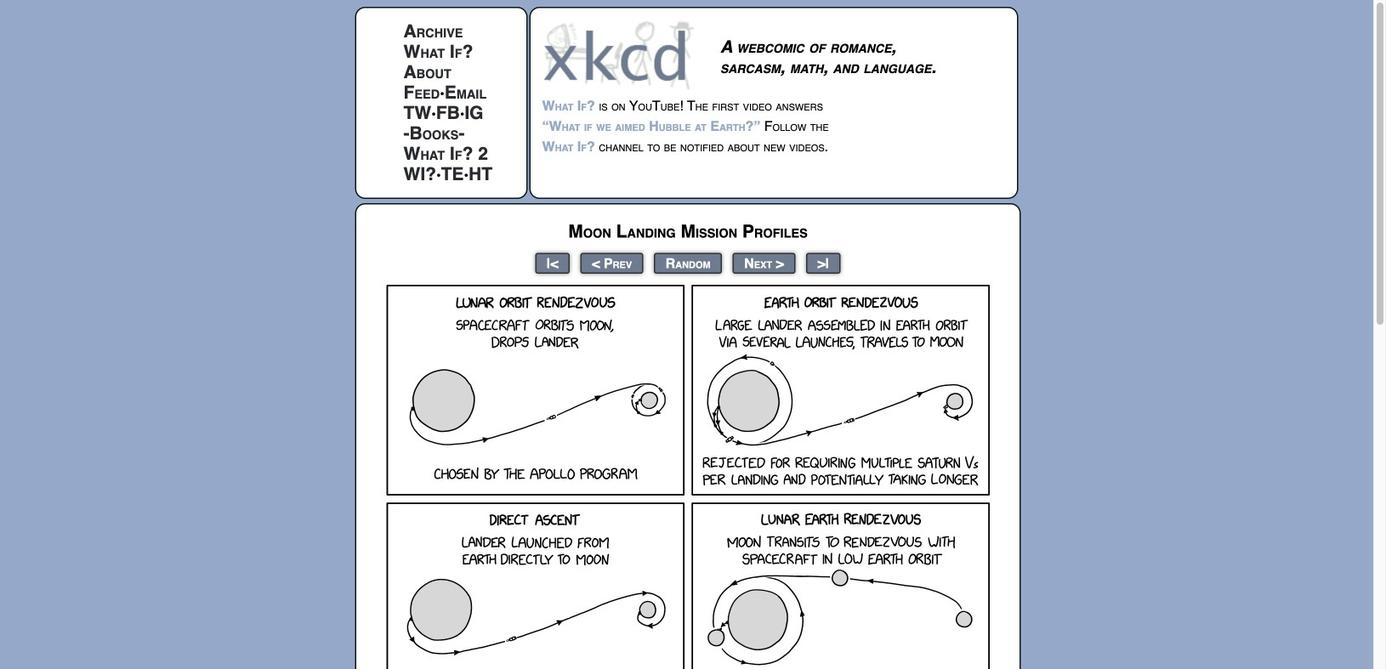 Task type: describe. For each thing, give the bounding box(es) containing it.
xkcd.com logo image
[[542, 20, 699, 90]]



Task type: vqa. For each thing, say whether or not it's contained in the screenshot.
Moon Landing Mission Profiles image
yes



Task type: locate. For each thing, give the bounding box(es) containing it.
moon landing mission profiles image
[[386, 285, 990, 669]]



